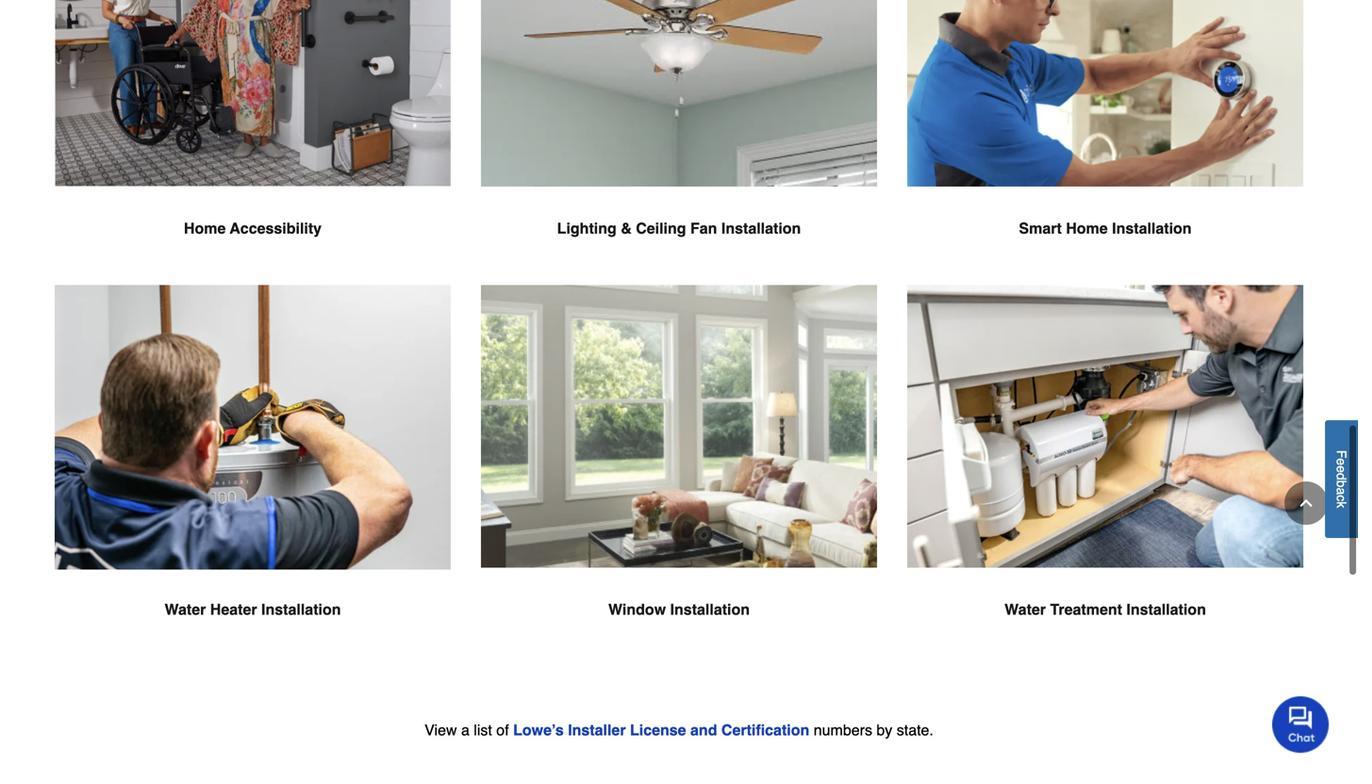 Task type: vqa. For each thing, say whether or not it's contained in the screenshot.
4.7 out of 5 9 Review s
no



Task type: locate. For each thing, give the bounding box(es) containing it.
1 vertical spatial a
[[461, 722, 470, 740]]

home left accessibility
[[184, 220, 226, 237]]

installation for water heater installation
[[261, 601, 341, 619]]

a lowe's professional installer working on a water heater in a garage. image
[[55, 285, 451, 580]]

of
[[497, 722, 509, 740]]

1 horizontal spatial water
[[1005, 601, 1046, 619]]

installation
[[722, 220, 801, 237], [1112, 220, 1192, 237], [261, 601, 341, 619], [670, 601, 750, 619], [1127, 601, 1206, 619]]

water treatment installation
[[1005, 601, 1206, 619]]

window
[[608, 601, 666, 619]]

home inside smart home installation link
[[1066, 220, 1108, 237]]

0 vertical spatial a
[[1334, 488, 1350, 495]]

a
[[1334, 488, 1350, 495], [461, 722, 470, 740]]

chat invite button image
[[1273, 696, 1330, 754]]

smart home installation
[[1019, 220, 1192, 237]]

water left "treatment"
[[1005, 601, 1046, 619]]

smart home installation link
[[908, 0, 1304, 285]]

a up k
[[1334, 488, 1350, 495]]

water treatment installation link
[[908, 285, 1304, 667]]

a left list
[[461, 722, 470, 740]]

f
[[1334, 451, 1350, 459]]

home
[[184, 220, 226, 237], [1066, 220, 1108, 237]]

water left 'heater' at left bottom
[[165, 601, 206, 619]]

1 water from the left
[[165, 601, 206, 619]]

e up b
[[1334, 466, 1350, 473]]

window installation
[[608, 601, 750, 619]]

0 horizontal spatial home
[[184, 220, 226, 237]]

water
[[165, 601, 206, 619], [1005, 601, 1046, 619]]

home inside the home accessibility link
[[184, 220, 226, 237]]

0 horizontal spatial a
[[461, 722, 470, 740]]

by
[[877, 722, 893, 740]]

1 horizontal spatial home
[[1066, 220, 1108, 237]]

scroll to top element
[[1285, 482, 1328, 525]]

home right smart
[[1066, 220, 1108, 237]]

lowe's installer license and certification link
[[513, 722, 810, 740]]

1 e from the top
[[1334, 459, 1350, 466]]

lighting
[[557, 220, 617, 237]]

2 water from the left
[[1005, 601, 1046, 619]]

a fan with light brown blades and built-in lighting with a frosted shade. image
[[481, 0, 877, 187]]

&
[[621, 220, 632, 237]]

view
[[425, 722, 457, 740]]

installer
[[568, 722, 626, 740]]

2 home from the left
[[1066, 220, 1108, 237]]

a person adjusting the temperature to 75 degrees on a smart thermostat. image
[[908, 0, 1304, 187]]

home accessibility
[[184, 220, 322, 237]]

ceiling
[[636, 220, 686, 237]]

water for water treatment installation
[[1005, 601, 1046, 619]]

lowe's
[[513, 722, 564, 740]]

f e e d b a c k
[[1334, 451, 1350, 509]]

1 horizontal spatial a
[[1334, 488, 1350, 495]]

installation for smart home installation
[[1112, 220, 1192, 237]]

e up d
[[1334, 459, 1350, 466]]

0 horizontal spatial water
[[165, 601, 206, 619]]

e
[[1334, 459, 1350, 466], [1334, 466, 1350, 473]]

installation for water treatment installation
[[1127, 601, 1206, 619]]

1 home from the left
[[184, 220, 226, 237]]



Task type: describe. For each thing, give the bounding box(es) containing it.
home accessibility link
[[55, 0, 451, 285]]

window installation link
[[481, 285, 877, 667]]

a set of windows in a living room looking out on a lawn. image
[[481, 285, 877, 568]]

numbers
[[814, 722, 873, 740]]

and
[[691, 722, 717, 740]]

f e e d b a c k button
[[1325, 421, 1358, 539]]

k
[[1334, 502, 1350, 509]]

a inside button
[[1334, 488, 1350, 495]]

list
[[474, 722, 492, 740]]

2 e from the top
[[1334, 466, 1350, 473]]

a care worker helping an elderly woman with a wheelchair in a large accessible bathroom. image
[[55, 0, 451, 186]]

chevron up image
[[1297, 494, 1316, 513]]

water heater installation
[[165, 601, 341, 619]]

c
[[1334, 495, 1350, 502]]

water for water heater installation
[[165, 601, 206, 619]]

smart
[[1019, 220, 1062, 237]]

water heater installation link
[[55, 285, 451, 667]]

a lowe's professional installer setting up a reverse osmosis system under a kitchen sink. image
[[908, 285, 1304, 568]]

view a list of lowe's installer license and certification numbers by state.
[[425, 722, 934, 740]]

fan
[[691, 220, 717, 237]]

certification
[[722, 722, 810, 740]]

lighting & ceiling fan installation
[[557, 220, 801, 237]]

state.
[[897, 722, 934, 740]]

d
[[1334, 473, 1350, 481]]

lighting & ceiling fan installation link
[[481, 0, 877, 285]]

accessibility
[[230, 220, 322, 237]]

license
[[630, 722, 686, 740]]

treatment
[[1050, 601, 1123, 619]]

b
[[1334, 481, 1350, 488]]

heater
[[210, 601, 257, 619]]



